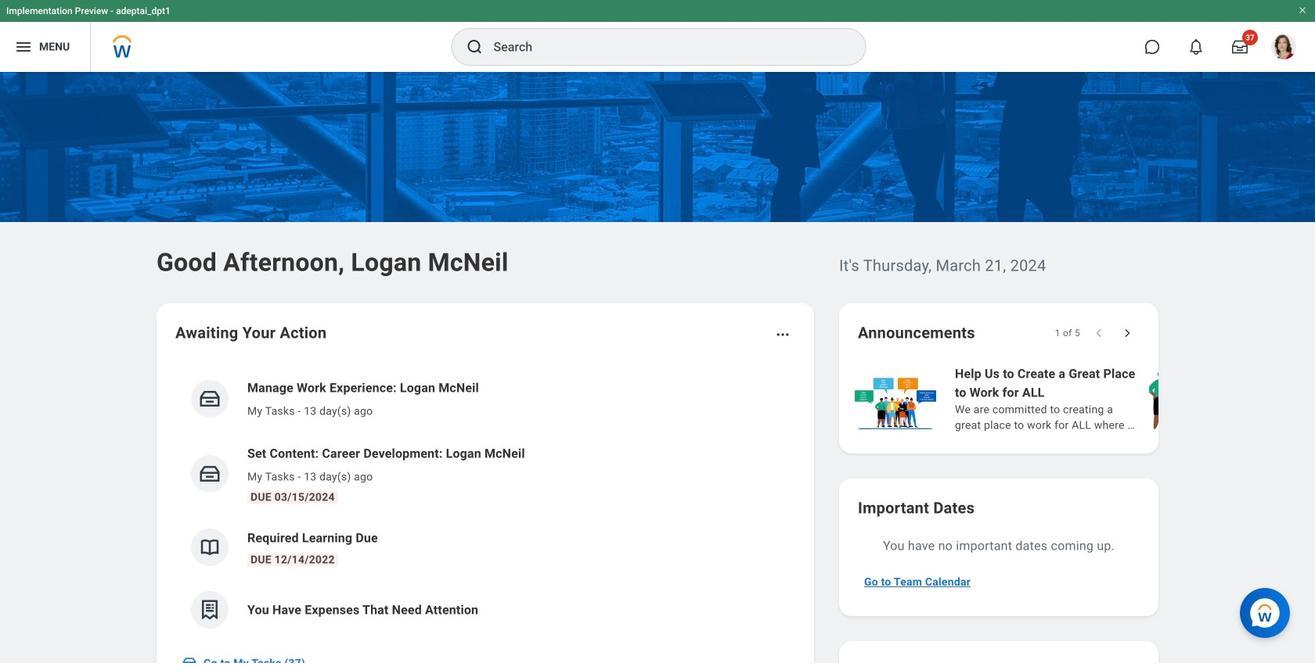 Task type: describe. For each thing, give the bounding box(es) containing it.
notifications large image
[[1188, 39, 1204, 55]]

inbox large image
[[1232, 39, 1248, 55]]

0 horizontal spatial list
[[175, 366, 795, 642]]

search image
[[465, 38, 484, 56]]

1 horizontal spatial list
[[852, 363, 1315, 435]]

dashboard expenses image
[[198, 599, 222, 622]]

inbox image
[[198, 463, 222, 486]]

1 horizontal spatial inbox image
[[198, 388, 222, 411]]

chevron right small image
[[1119, 326, 1135, 341]]

close environment banner image
[[1298, 5, 1307, 15]]



Task type: locate. For each thing, give the bounding box(es) containing it.
chevron left small image
[[1091, 326, 1107, 341]]

profile logan mcneil image
[[1271, 34, 1296, 63]]

book open image
[[198, 536, 222, 560]]

status
[[1055, 327, 1080, 340]]

banner
[[0, 0, 1315, 72]]

0 horizontal spatial inbox image
[[182, 656, 197, 664]]

inbox image
[[198, 388, 222, 411], [182, 656, 197, 664]]

main content
[[0, 72, 1315, 664]]

1 vertical spatial inbox image
[[182, 656, 197, 664]]

justify image
[[14, 38, 33, 56]]

list
[[852, 363, 1315, 435], [175, 366, 795, 642]]

Search Workday  search field
[[494, 30, 833, 64]]

0 vertical spatial inbox image
[[198, 388, 222, 411]]

related actions image
[[775, 327, 791, 343]]



Task type: vqa. For each thing, say whether or not it's contained in the screenshot.
the top SHORT TERM
no



